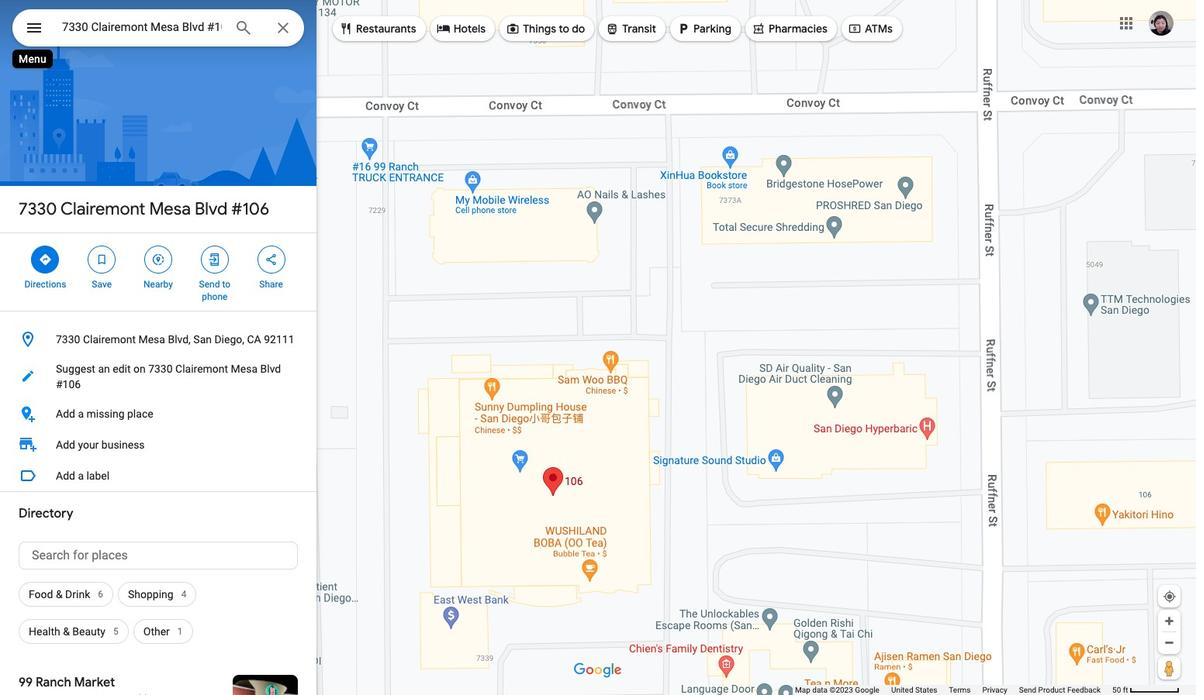 Task type: locate. For each thing, give the bounding box(es) containing it.
mesa inside the suggest an edit on 7330 clairemont mesa blvd #106
[[231, 363, 258, 375]]

clairemont for 7330 clairemont mesa blvd #106
[[61, 199, 145, 220]]


[[436, 20, 450, 37]]

1 vertical spatial add
[[56, 439, 75, 451]]

0 vertical spatial mesa
[[149, 199, 191, 220]]

2 a from the top
[[78, 470, 84, 483]]

92111
[[264, 334, 294, 346]]

 restaurants
[[339, 20, 416, 37]]

2 vertical spatial mesa
[[231, 363, 258, 375]]

0 horizontal spatial blvd
[[195, 199, 227, 220]]

clairemont
[[61, 199, 145, 220], [83, 334, 136, 346], [175, 363, 228, 375]]

0 vertical spatial add
[[56, 408, 75, 420]]

send product feedback button
[[1019, 686, 1101, 696]]

6
[[98, 590, 103, 600]]

health
[[29, 626, 60, 638]]

to inside send to phone
[[222, 279, 230, 290]]

& right food at the bottom left of page
[[56, 589, 63, 601]]

0 horizontal spatial send
[[199, 279, 220, 290]]

send for send product feedback
[[1019, 687, 1037, 695]]

send
[[199, 279, 220, 290], [1019, 687, 1037, 695]]

clairemont up an
[[83, 334, 136, 346]]

footer
[[795, 686, 1112, 696]]

suggest an edit on 7330 clairemont mesa blvd #106
[[56, 363, 281, 391]]

ca
[[247, 334, 261, 346]]

clairemont inside 7330 clairemont mesa blvd, san diego, ca 92111 button
[[83, 334, 136, 346]]

footer containing map data ©2023 google
[[795, 686, 1112, 696]]

other 1
[[143, 626, 183, 638]]

label
[[86, 470, 110, 483]]

#106 inside the suggest an edit on 7330 clairemont mesa blvd #106
[[56, 379, 81, 391]]

a left 'label'
[[78, 470, 84, 483]]

clairemont inside the suggest an edit on 7330 clairemont mesa blvd #106
[[175, 363, 228, 375]]

 things to do
[[506, 20, 585, 37]]

data
[[812, 687, 828, 695]]

0 vertical spatial 7330
[[19, 199, 57, 220]]

 transit
[[605, 20, 656, 37]]

clairemont down san
[[175, 363, 228, 375]]

1 vertical spatial &
[[63, 626, 70, 638]]

suggest an edit on 7330 clairemont mesa blvd #106 button
[[0, 355, 317, 399]]

3 add from the top
[[56, 470, 75, 483]]

0 vertical spatial blvd
[[195, 199, 227, 220]]

business
[[101, 439, 145, 451]]

50
[[1112, 687, 1121, 695]]

to up phone
[[222, 279, 230, 290]]

edit
[[113, 363, 131, 375]]

send inside send to phone
[[199, 279, 220, 290]]

1 horizontal spatial send
[[1019, 687, 1037, 695]]

send up phone
[[199, 279, 220, 290]]

7330 for 7330 clairemont mesa blvd #106
[[19, 199, 57, 220]]

mesa for blvd,
[[138, 334, 165, 346]]

price: moderate image
[[136, 694, 149, 696]]

add inside button
[[56, 470, 75, 483]]

 search field
[[12, 9, 304, 50]]

add a missing place button
[[0, 399, 317, 430]]

0 vertical spatial #106
[[231, 199, 269, 220]]

7330 right on
[[148, 363, 173, 375]]

mesa left blvd,
[[138, 334, 165, 346]]

99
[[19, 676, 33, 691]]

missing
[[86, 408, 125, 420]]

 pharmacies
[[752, 20, 828, 37]]

zoom out image
[[1164, 638, 1175, 649]]

7330 up suggest
[[56, 334, 80, 346]]

a inside button
[[78, 408, 84, 420]]

2 vertical spatial 7330
[[148, 363, 173, 375]]

mesa down "ca" on the top of the page
[[231, 363, 258, 375]]

send inside send product feedback button
[[1019, 687, 1037, 695]]

0 vertical spatial a
[[78, 408, 84, 420]]

2 vertical spatial add
[[56, 470, 75, 483]]

#106
[[231, 199, 269, 220], [56, 379, 81, 391]]

& for drink
[[56, 589, 63, 601]]

blvd up 
[[195, 199, 227, 220]]

#106 up 
[[231, 199, 269, 220]]

add
[[56, 408, 75, 420], [56, 439, 75, 451], [56, 470, 75, 483]]

0 vertical spatial send
[[199, 279, 220, 290]]

add left 'label'
[[56, 470, 75, 483]]

google
[[855, 687, 880, 695]]

7330 clairemont mesa blvd #106
[[19, 199, 269, 220]]

1 vertical spatial blvd
[[260, 363, 281, 375]]

none field inside 7330 clairemont mesa blvd #106, san diego, ca 92111 field
[[62, 18, 222, 36]]

1 horizontal spatial to
[[559, 22, 569, 36]]

1 horizontal spatial #106
[[231, 199, 269, 220]]

suggest
[[56, 363, 95, 375]]

1 vertical spatial to
[[222, 279, 230, 290]]

add a missing place
[[56, 408, 153, 420]]

product
[[1038, 687, 1066, 695]]

7330 inside the suggest an edit on 7330 clairemont mesa blvd #106
[[148, 363, 173, 375]]

clairemont up 
[[61, 199, 145, 220]]

1 vertical spatial send
[[1019, 687, 1037, 695]]

None field
[[62, 18, 222, 36]]

& right health
[[63, 626, 70, 638]]

7330 up 
[[19, 199, 57, 220]]

1 horizontal spatial &
[[63, 626, 70, 638]]

#106 down suggest
[[56, 379, 81, 391]]

a
[[78, 408, 84, 420], [78, 470, 84, 483]]

0 horizontal spatial &
[[56, 589, 63, 601]]

99 ranch market link
[[0, 663, 317, 696]]

99 ranch market
[[19, 676, 115, 691]]


[[25, 17, 43, 39]]

add left your
[[56, 439, 75, 451]]

7330 clairemont mesa blvd #106 main content
[[0, 0, 317, 696]]

blvd
[[195, 199, 227, 220], [260, 363, 281, 375]]

google maps element
[[0, 0, 1196, 696]]

0 horizontal spatial to
[[222, 279, 230, 290]]

1 vertical spatial #106
[[56, 379, 81, 391]]

7330
[[19, 199, 57, 220], [56, 334, 80, 346], [148, 363, 173, 375]]

a left 'missing'
[[78, 408, 84, 420]]

united states
[[891, 687, 937, 695]]

0 horizontal spatial #106
[[56, 379, 81, 391]]

2 vertical spatial clairemont
[[175, 363, 228, 375]]

None text field
[[19, 542, 298, 570]]


[[264, 251, 278, 268]]

1 vertical spatial clairemont
[[83, 334, 136, 346]]

blvd down 92111
[[260, 363, 281, 375]]

add for add a missing place
[[56, 408, 75, 420]]

privacy
[[982, 687, 1008, 695]]

1 vertical spatial mesa
[[138, 334, 165, 346]]

add left 'missing'
[[56, 408, 75, 420]]

&
[[56, 589, 63, 601], [63, 626, 70, 638]]

a inside button
[[78, 470, 84, 483]]

pharmacies
[[769, 22, 828, 36]]

to left do
[[559, 22, 569, 36]]

7330 inside 7330 clairemont mesa blvd, san diego, ca 92111 button
[[56, 334, 80, 346]]

add for add your business
[[56, 439, 75, 451]]

add for add a label
[[56, 470, 75, 483]]

add inside button
[[56, 408, 75, 420]]

2 add from the top
[[56, 439, 75, 451]]

1 vertical spatial 7330
[[56, 334, 80, 346]]

1 horizontal spatial blvd
[[260, 363, 281, 375]]

phone
[[202, 292, 228, 303]]


[[38, 251, 52, 268]]

0 vertical spatial clairemont
[[61, 199, 145, 220]]

transit
[[622, 22, 656, 36]]

mesa up the 
[[149, 199, 191, 220]]

4
[[181, 590, 187, 600]]

1 vertical spatial a
[[78, 470, 84, 483]]

0 vertical spatial &
[[56, 589, 63, 601]]

 hotels
[[436, 20, 486, 37]]

50 ft button
[[1112, 687, 1180, 695]]

none text field inside '7330 clairemont mesa blvd #106' main content
[[19, 542, 298, 570]]

send left the product
[[1019, 687, 1037, 695]]


[[151, 251, 165, 268]]

0 vertical spatial to
[[559, 22, 569, 36]]

1 a from the top
[[78, 408, 84, 420]]


[[95, 251, 109, 268]]

actions for 7330 clairemont mesa blvd #106 region
[[0, 234, 317, 311]]

to
[[559, 22, 569, 36], [222, 279, 230, 290]]

1 add from the top
[[56, 408, 75, 420]]

to inside  things to do
[[559, 22, 569, 36]]

mesa
[[149, 199, 191, 220], [138, 334, 165, 346], [231, 363, 258, 375]]

do
[[572, 22, 585, 36]]

google account: michele murakami  
(michele.murakami@adept.ai) image
[[1149, 11, 1174, 35]]

market
[[74, 676, 115, 691]]



Task type: describe. For each thing, give the bounding box(es) containing it.
blvd,
[[168, 334, 191, 346]]

terms
[[949, 687, 971, 695]]

5
[[113, 627, 118, 638]]

your
[[78, 439, 99, 451]]

share
[[259, 279, 283, 290]]

drink
[[65, 589, 90, 601]]

show street view coverage image
[[1158, 657, 1181, 680]]

food
[[29, 589, 53, 601]]

other
[[143, 626, 170, 638]]

an
[[98, 363, 110, 375]]

footer inside google maps element
[[795, 686, 1112, 696]]

parking
[[694, 22, 732, 36]]

7330 for 7330 clairemont mesa blvd, san diego, ca 92111
[[56, 334, 80, 346]]

 atms
[[848, 20, 893, 37]]

shopping
[[128, 589, 174, 601]]

terms button
[[949, 686, 971, 696]]

7330 clairemont mesa blvd, san diego, ca 92111 button
[[0, 324, 317, 355]]


[[677, 20, 690, 37]]

add your business
[[56, 439, 145, 451]]

a for label
[[78, 470, 84, 483]]

beauty
[[72, 626, 106, 638]]

privacy button
[[982, 686, 1008, 696]]

ft
[[1123, 687, 1128, 695]]

place
[[127, 408, 153, 420]]

ranch
[[36, 676, 71, 691]]

©2023
[[830, 687, 853, 695]]


[[208, 251, 222, 268]]

health & beauty 5
[[29, 626, 118, 638]]

7330 clairemont mesa blvd, san diego, ca 92111
[[56, 334, 294, 346]]


[[605, 20, 619, 37]]

directory
[[19, 507, 73, 522]]


[[339, 20, 353, 37]]

hotels
[[454, 22, 486, 36]]

mesa for blvd
[[149, 199, 191, 220]]

map
[[795, 687, 811, 695]]

restaurants
[[356, 22, 416, 36]]

things
[[523, 22, 556, 36]]

50 ft
[[1112, 687, 1128, 695]]

blvd inside the suggest an edit on 7330 clairemont mesa blvd #106
[[260, 363, 281, 375]]

states
[[915, 687, 937, 695]]

save
[[92, 279, 112, 290]]

feedback
[[1067, 687, 1101, 695]]

directions
[[24, 279, 66, 290]]

food & drink 6
[[29, 589, 103, 601]]

 parking
[[677, 20, 732, 37]]

& for beauty
[[63, 626, 70, 638]]

on
[[133, 363, 146, 375]]

add your business link
[[0, 430, 317, 461]]

1
[[178, 627, 183, 638]]

clairemont for 7330 clairemont mesa blvd, san diego, ca 92111
[[83, 334, 136, 346]]

add a label
[[56, 470, 110, 483]]

nearby
[[144, 279, 173, 290]]

add a label button
[[0, 461, 317, 492]]

zoom in image
[[1164, 616, 1175, 628]]

send to phone
[[199, 279, 230, 303]]

united states button
[[891, 686, 937, 696]]

a for missing
[[78, 408, 84, 420]]


[[752, 20, 766, 37]]

united
[[891, 687, 913, 695]]

send for send to phone
[[199, 279, 220, 290]]

shopping 4
[[128, 589, 187, 601]]

show your location image
[[1163, 590, 1177, 604]]


[[506, 20, 520, 37]]

4.3 stars 3,502 reviews image
[[19, 693, 128, 696]]


[[848, 20, 862, 37]]

7330 Clairemont Mesa Blvd #106, San Diego, CA 92111 field
[[12, 9, 304, 47]]

atms
[[865, 22, 893, 36]]

diego,
[[214, 334, 244, 346]]

 button
[[12, 9, 56, 50]]

send product feedback
[[1019, 687, 1101, 695]]

san
[[193, 334, 212, 346]]

map data ©2023 google
[[795, 687, 880, 695]]



Task type: vqa. For each thing, say whether or not it's contained in the screenshot.
Blvd to the right
yes



